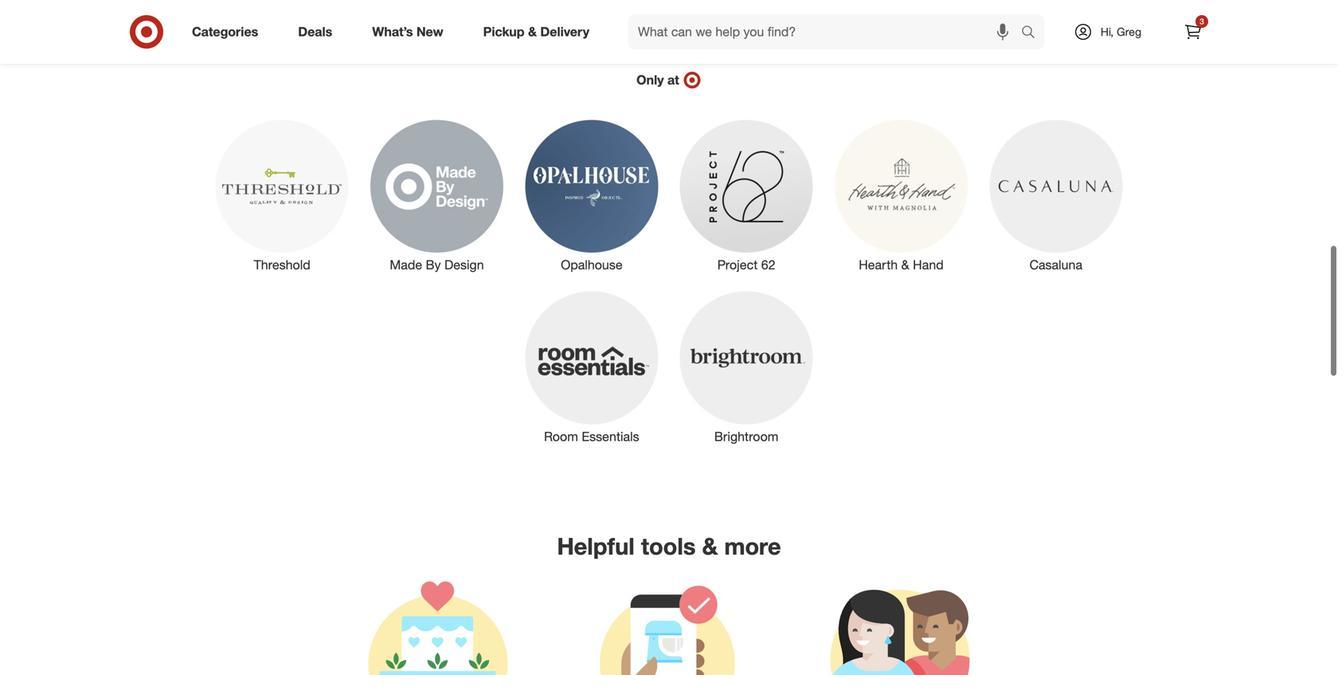 Task type: vqa. For each thing, say whether or not it's contained in the screenshot.
Advertisement element
no



Task type: locate. For each thing, give the bounding box(es) containing it.
casaluna link
[[979, 117, 1134, 274]]

search button
[[1015, 14, 1053, 53]]

tools
[[641, 532, 696, 560]]

target image
[[683, 71, 702, 90]]

categories
[[192, 24, 258, 40]]

delivery
[[541, 24, 590, 40]]

pickup & delivery link
[[470, 14, 610, 49]]

categories link
[[179, 14, 278, 49]]

what's
[[372, 24, 413, 40]]

what's new
[[372, 24, 444, 40]]

project 62
[[718, 257, 776, 273]]

threshold link
[[205, 117, 360, 274]]

build your registry with exclusives
[[482, 35, 857, 64]]

pickup & delivery
[[483, 24, 590, 40]]

room essentials
[[544, 429, 640, 444]]

& right tools
[[703, 532, 718, 560]]

what's new link
[[359, 14, 464, 49]]

brightroom link
[[669, 288, 824, 446]]

made
[[390, 257, 422, 273]]

hearth & hand
[[859, 257, 944, 273]]

&
[[528, 24, 537, 40], [902, 257, 910, 273], [703, 532, 718, 560]]

& left "hand" on the top right of the page
[[902, 257, 910, 273]]

0 vertical spatial &
[[528, 24, 537, 40]]

made by design
[[390, 257, 484, 273]]

hearth
[[859, 257, 898, 273]]

2 horizontal spatial &
[[902, 257, 910, 273]]

room essentials link
[[515, 288, 669, 446]]

at
[[668, 72, 680, 88]]

design
[[445, 257, 484, 273]]

build
[[482, 35, 538, 64]]

& right pickup
[[528, 24, 537, 40]]

project 62 link
[[669, 117, 824, 274]]

new
[[417, 24, 444, 40]]

2 vertical spatial &
[[703, 532, 718, 560]]

helpful
[[557, 532, 635, 560]]

deals link
[[285, 14, 352, 49]]

registry
[[599, 35, 684, 64]]

project
[[718, 257, 758, 273]]

3
[[1200, 16, 1205, 26]]

1 vertical spatial &
[[902, 257, 910, 273]]

0 horizontal spatial &
[[528, 24, 537, 40]]

only
[[637, 72, 664, 88]]



Task type: describe. For each thing, give the bounding box(es) containing it.
search
[[1015, 26, 1053, 41]]

What can we help you find? suggestions appear below search field
[[629, 14, 1026, 49]]

deals
[[298, 24, 333, 40]]

essentials
[[582, 429, 640, 444]]

& for delivery
[[528, 24, 537, 40]]

3 link
[[1176, 14, 1211, 49]]

hi,
[[1101, 25, 1114, 39]]

62
[[762, 257, 776, 273]]

pickup
[[483, 24, 525, 40]]

greg
[[1117, 25, 1142, 39]]

opalhouse link
[[515, 117, 669, 274]]

hi, greg
[[1101, 25, 1142, 39]]

brightroom
[[715, 429, 779, 444]]

only at
[[637, 72, 680, 88]]

hand
[[913, 257, 944, 273]]

& for hand
[[902, 257, 910, 273]]

casaluna
[[1030, 257, 1083, 273]]

opalhouse
[[561, 257, 623, 273]]

with
[[690, 35, 737, 64]]

1 horizontal spatial &
[[703, 532, 718, 560]]

room
[[544, 429, 578, 444]]

by
[[426, 257, 441, 273]]

exclusives
[[743, 35, 857, 64]]

hearth & hand link
[[824, 117, 979, 274]]

your
[[544, 35, 593, 64]]

more
[[725, 532, 781, 560]]

threshold
[[254, 257, 311, 273]]

made by design link
[[360, 117, 515, 274]]

helpful tools & more
[[557, 532, 781, 560]]



